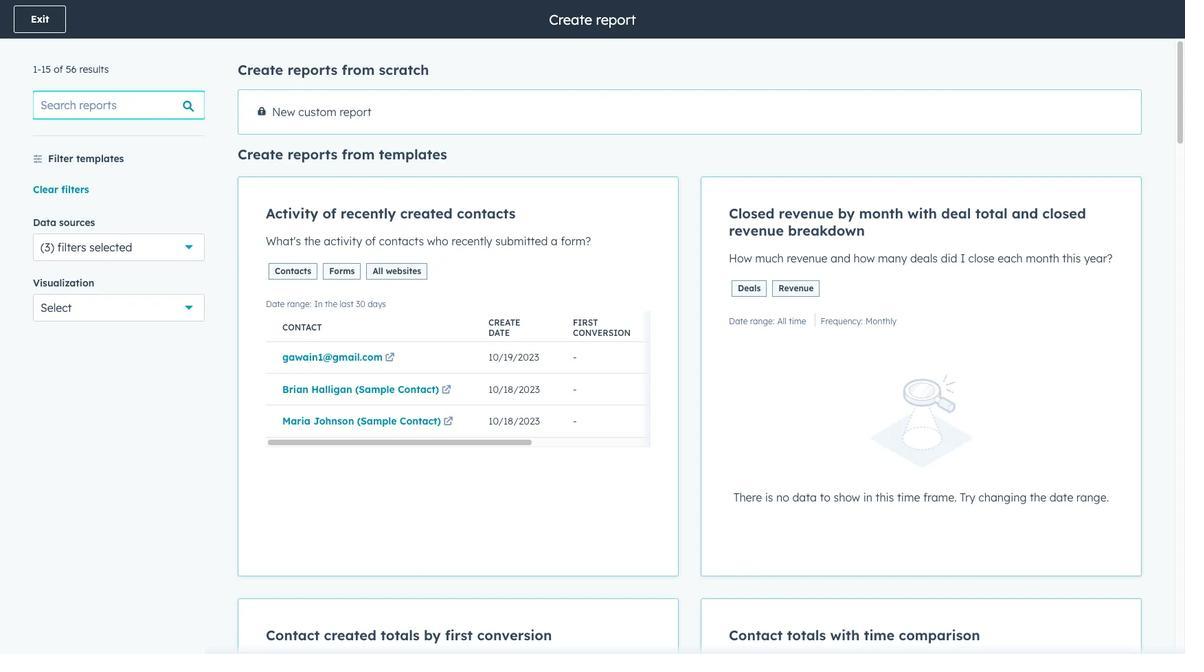 Task type: locate. For each thing, give the bounding box(es) containing it.
1 vertical spatial date
[[729, 316, 748, 326]]

2 horizontal spatial of
[[365, 234, 376, 248]]

0 vertical spatial time
[[789, 316, 806, 326]]

create inside page section element
[[549, 11, 592, 28]]

this
[[1063, 251, 1081, 265], [876, 491, 894, 504]]

0 vertical spatial report
[[596, 11, 636, 28]]

recently up activity
[[341, 205, 396, 222]]

revenue
[[779, 205, 834, 222], [729, 222, 784, 239], [787, 251, 828, 265]]

2 vertical spatial time
[[864, 627, 895, 644]]

(sample up maria johnson (sample contact) link
[[355, 383, 395, 395]]

contact) down "brian halligan (sample contact)" link
[[400, 415, 441, 428]]

sources
[[59, 216, 95, 229]]

filters inside (3) filters selected popup button
[[57, 240, 86, 254]]

2 horizontal spatial time
[[897, 491, 920, 504]]

all
[[373, 266, 383, 276], [777, 316, 787, 326]]

all down revenue
[[777, 316, 787, 326]]

0 vertical spatial range:
[[287, 299, 312, 309]]

0 horizontal spatial the
[[304, 234, 321, 248]]

2 horizontal spatial date
[[729, 316, 748, 326]]

created
[[400, 205, 453, 222], [324, 627, 376, 644]]

the
[[304, 234, 321, 248], [325, 299, 337, 309], [1030, 491, 1047, 504]]

templates right filter
[[76, 153, 124, 165]]

recently
[[341, 205, 396, 222], [452, 234, 492, 248]]

data sources
[[33, 216, 95, 229]]

1 horizontal spatial by
[[838, 205, 855, 222]]

all left websites
[[373, 266, 383, 276]]

1 horizontal spatial all
[[777, 316, 787, 326]]

10/18/2023
[[488, 383, 540, 395], [488, 415, 540, 428]]

1 vertical spatial 10/18/2023
[[488, 415, 540, 428]]

maria johnson (sample contact) link
[[282, 415, 456, 428]]

1 vertical spatial and
[[831, 251, 851, 265]]

filters
[[61, 183, 89, 196], [57, 240, 86, 254]]

of up activity
[[323, 205, 336, 222]]

time inside contact totals with time comparison checkbox
[[864, 627, 895, 644]]

this left year? on the right of page
[[1063, 251, 1081, 265]]

with
[[908, 205, 937, 222], [830, 627, 860, 644]]

maria johnson (sample contact)
[[282, 415, 441, 428]]

revenue up much
[[729, 222, 784, 239]]

create reports from templates
[[238, 146, 447, 163]]

1 horizontal spatial of
[[323, 205, 336, 222]]

0 horizontal spatial by
[[424, 627, 441, 644]]

contact for contact
[[282, 322, 322, 333]]

exit link
[[14, 5, 66, 33]]

2 from from the top
[[342, 146, 375, 163]]

templates
[[379, 146, 447, 163], [76, 153, 124, 165]]

month right 'each'
[[1026, 251, 1059, 265]]

1 horizontal spatial link opens in a new window image
[[443, 417, 453, 428]]

0 vertical spatial and
[[1012, 205, 1038, 222]]

by up how
[[838, 205, 855, 222]]

contact for contact totals with time comparison
[[729, 627, 783, 644]]

time for with
[[864, 627, 895, 644]]

0 vertical spatial the
[[304, 234, 321, 248]]

show
[[834, 491, 860, 504]]

clear filters button
[[33, 181, 89, 198]]

1 vertical spatial with
[[830, 627, 860, 644]]

templates up "activity of recently created contacts"
[[379, 146, 447, 163]]

2 - from the top
[[573, 383, 577, 395]]

1 horizontal spatial with
[[908, 205, 937, 222]]

1 horizontal spatial range:
[[750, 316, 775, 326]]

what's
[[266, 234, 301, 248]]

link opens in a new window image
[[385, 353, 395, 364], [442, 385, 451, 395], [442, 385, 451, 395], [443, 417, 453, 428]]

0 vertical spatial contacts
[[457, 205, 516, 222]]

30
[[356, 299, 365, 309]]

1 vertical spatial (sample
[[357, 415, 397, 428]]

date inside the create date
[[488, 328, 510, 338]]

contact inside checkbox
[[729, 627, 783, 644]]

of right activity
[[365, 234, 376, 248]]

to
[[820, 491, 831, 504]]

Contact totals with time comparison checkbox
[[701, 598, 1142, 654]]

2 vertical spatial date
[[488, 328, 510, 338]]

filters inside clear filters "button"
[[61, 183, 89, 196]]

0 vertical spatial filters
[[61, 183, 89, 196]]

(sample for halligan
[[355, 383, 395, 395]]

0 vertical spatial recently
[[341, 205, 396, 222]]

- for brian halligan (sample contact)
[[573, 383, 577, 395]]

closed
[[1043, 205, 1086, 222]]

1 vertical spatial contacts
[[379, 234, 424, 248]]

(3)
[[41, 240, 54, 254]]

1 horizontal spatial templates
[[379, 146, 447, 163]]

0 horizontal spatial created
[[324, 627, 376, 644]]

1 vertical spatial recently
[[452, 234, 492, 248]]

New custom report checkbox
[[238, 89, 1142, 135]]

2 vertical spatial the
[[1030, 491, 1047, 504]]

range: down deals
[[750, 316, 775, 326]]

1 horizontal spatial the
[[325, 299, 337, 309]]

date down contacts
[[266, 299, 285, 309]]

1 vertical spatial contact)
[[400, 415, 441, 428]]

Contact created totals by first conversion checkbox
[[238, 598, 679, 654]]

2 totals from the left
[[787, 627, 826, 644]]

3 - from the top
[[573, 415, 577, 428]]

1 horizontal spatial date
[[488, 328, 510, 338]]

from left scratch
[[342, 61, 375, 78]]

deal
[[941, 205, 971, 222]]

activity of recently created contacts
[[266, 205, 516, 222]]

scratch
[[379, 61, 429, 78]]

this right in
[[876, 491, 894, 504]]

1 horizontal spatial totals
[[787, 627, 826, 644]]

in
[[863, 491, 873, 504]]

0 horizontal spatial contacts
[[379, 234, 424, 248]]

range:
[[287, 299, 312, 309], [750, 316, 775, 326]]

comparison
[[899, 627, 980, 644]]

filters right clear
[[61, 183, 89, 196]]

0 vertical spatial created
[[400, 205, 453, 222]]

10/18/2023 for maria johnson (sample contact)
[[488, 415, 540, 428]]

0 horizontal spatial totals
[[381, 627, 420, 644]]

deals
[[738, 283, 761, 293]]

0 vertical spatial this
[[1063, 251, 1081, 265]]

0 horizontal spatial with
[[830, 627, 860, 644]]

date down deals
[[729, 316, 748, 326]]

and left how
[[831, 251, 851, 265]]

year?
[[1084, 251, 1113, 265]]

filter templates
[[48, 153, 124, 165]]

by left the first
[[424, 627, 441, 644]]

(sample down "brian halligan (sample contact)" link
[[357, 415, 397, 428]]

0 horizontal spatial all
[[373, 266, 383, 276]]

1 vertical spatial from
[[342, 146, 375, 163]]

1 vertical spatial link opens in a new window image
[[443, 417, 453, 428]]

brian halligan (sample contact)
[[282, 383, 439, 395]]

0 horizontal spatial date
[[266, 299, 285, 309]]

(sample
[[355, 383, 395, 395], [357, 415, 397, 428]]

report
[[596, 11, 636, 28], [340, 105, 372, 119]]

revenue up revenue
[[787, 251, 828, 265]]

1 vertical spatial created
[[324, 627, 376, 644]]

with inside checkbox
[[830, 627, 860, 644]]

contact)
[[398, 383, 439, 395], [400, 415, 441, 428]]

56
[[66, 63, 77, 76]]

totals inside option
[[381, 627, 420, 644]]

-
[[573, 351, 577, 364], [573, 383, 577, 395], [573, 415, 577, 428]]

0 vertical spatial (sample
[[355, 383, 395, 395]]

1 from from the top
[[342, 61, 375, 78]]

contacts up submitted
[[457, 205, 516, 222]]

1 totals from the left
[[381, 627, 420, 644]]

new
[[272, 105, 295, 119]]

the right in
[[325, 299, 337, 309]]

date up 10/19/2023
[[488, 328, 510, 338]]

1 reports from the top
[[288, 61, 338, 78]]

range: left in
[[287, 299, 312, 309]]

2 reports from the top
[[288, 146, 338, 163]]

by inside closed revenue by month with deal total and closed revenue breakdown
[[838, 205, 855, 222]]

1 vertical spatial by
[[424, 627, 441, 644]]

link opens in a new window image
[[385, 353, 395, 364], [443, 417, 453, 428]]

exit
[[31, 13, 49, 25]]

from
[[342, 61, 375, 78], [342, 146, 375, 163]]

1 vertical spatial this
[[876, 491, 894, 504]]

0 vertical spatial with
[[908, 205, 937, 222]]

the left date
[[1030, 491, 1047, 504]]

reports
[[288, 61, 338, 78], [288, 146, 338, 163]]

the right what's
[[304, 234, 321, 248]]

time left "frame."
[[897, 491, 920, 504]]

create
[[549, 11, 592, 28], [238, 61, 283, 78], [238, 146, 283, 163], [488, 317, 521, 328]]

1 vertical spatial report
[[340, 105, 372, 119]]

1 horizontal spatial time
[[864, 627, 895, 644]]

month up many
[[859, 205, 903, 222]]

and
[[1012, 205, 1038, 222], [831, 251, 851, 265]]

0 vertical spatial month
[[859, 205, 903, 222]]

0 vertical spatial -
[[573, 351, 577, 364]]

contact) for maria johnson (sample contact)
[[400, 415, 441, 428]]

recently right who
[[452, 234, 492, 248]]

2 vertical spatial of
[[365, 234, 376, 248]]

johnson
[[313, 415, 354, 428]]

filters for (3)
[[57, 240, 86, 254]]

contacts down "activity of recently created contacts"
[[379, 234, 424, 248]]

1 10/18/2023 from the top
[[488, 383, 540, 395]]

0 horizontal spatial link opens in a new window image
[[385, 353, 395, 364]]

contacts
[[275, 266, 311, 276]]

0 vertical spatial all
[[373, 266, 383, 276]]

1 horizontal spatial this
[[1063, 251, 1081, 265]]

1 vertical spatial of
[[323, 205, 336, 222]]

0 vertical spatial link opens in a new window image
[[385, 353, 395, 364]]

1 horizontal spatial contacts
[[457, 205, 516, 222]]

- for maria johnson (sample contact)
[[573, 415, 577, 428]]

date
[[1050, 491, 1073, 504]]

0 horizontal spatial range:
[[287, 299, 312, 309]]

1 vertical spatial filters
[[57, 240, 86, 254]]

0 horizontal spatial report
[[340, 105, 372, 119]]

contacts for created
[[457, 205, 516, 222]]

is
[[765, 491, 773, 504]]

from for scratch
[[342, 61, 375, 78]]

days
[[368, 299, 386, 309]]

reports up the custom
[[288, 61, 338, 78]]

create for create report
[[549, 11, 592, 28]]

0 vertical spatial date
[[266, 299, 285, 309]]

0 vertical spatial by
[[838, 205, 855, 222]]

0 horizontal spatial time
[[789, 316, 806, 326]]

0 vertical spatial from
[[342, 61, 375, 78]]

of right 15
[[54, 63, 63, 76]]

gawain1@gmail.com
[[282, 351, 383, 364]]

time down revenue
[[789, 316, 806, 326]]

time left comparison
[[864, 627, 895, 644]]

create reports from scratch
[[238, 61, 429, 78]]

filters for clear
[[61, 183, 89, 196]]

created inside option
[[324, 627, 376, 644]]

how
[[729, 251, 752, 265]]

by inside option
[[424, 627, 441, 644]]

2 10/18/2023 from the top
[[488, 415, 540, 428]]

custom
[[298, 105, 337, 119]]

results
[[79, 63, 109, 76]]

filters right (3)
[[57, 240, 86, 254]]

1 vertical spatial -
[[573, 383, 577, 395]]

reports down the custom
[[288, 146, 338, 163]]

1 horizontal spatial and
[[1012, 205, 1038, 222]]

clear filters
[[33, 183, 89, 196]]

1 horizontal spatial month
[[1026, 251, 1059, 265]]

contact totals with time comparison
[[729, 627, 980, 644]]

0 horizontal spatial and
[[831, 251, 851, 265]]

0 vertical spatial contact)
[[398, 383, 439, 395]]

totals
[[381, 627, 420, 644], [787, 627, 826, 644]]

1 - from the top
[[573, 351, 577, 364]]

2 vertical spatial -
[[573, 415, 577, 428]]

range.
[[1077, 491, 1109, 504]]

select
[[41, 301, 72, 315]]

contact) up maria johnson (sample contact) link
[[398, 383, 439, 395]]

form?
[[561, 234, 591, 248]]

0 horizontal spatial month
[[859, 205, 903, 222]]

1 vertical spatial the
[[325, 299, 337, 309]]

from for templates
[[342, 146, 375, 163]]

1 vertical spatial range:
[[750, 316, 775, 326]]

0 vertical spatial of
[[54, 63, 63, 76]]

create for create reports from scratch
[[238, 61, 283, 78]]

0 horizontal spatial recently
[[341, 205, 396, 222]]

1 vertical spatial reports
[[288, 146, 338, 163]]

and right total
[[1012, 205, 1038, 222]]

1 horizontal spatial report
[[596, 11, 636, 28]]

(3) filters selected button
[[33, 234, 205, 261]]

create report
[[549, 11, 636, 28]]

0 vertical spatial reports
[[288, 61, 338, 78]]

each
[[998, 251, 1023, 265]]

None checkbox
[[238, 177, 818, 576], [701, 177, 1142, 576], [238, 177, 818, 576], [701, 177, 1142, 576]]

contact inside option
[[266, 627, 320, 644]]

brian halligan (sample contact) link
[[282, 383, 454, 395]]

from down "new custom report"
[[342, 146, 375, 163]]

create date
[[488, 317, 521, 338]]

0 vertical spatial 10/18/2023
[[488, 383, 540, 395]]



Task type: describe. For each thing, give the bounding box(es) containing it.
revenue
[[779, 283, 814, 293]]

in
[[314, 299, 323, 309]]

total
[[975, 205, 1008, 222]]

with inside closed revenue by month with deal total and closed revenue breakdown
[[908, 205, 937, 222]]

forms
[[329, 266, 355, 276]]

activity
[[266, 205, 318, 222]]

time for all
[[789, 316, 806, 326]]

report inside option
[[340, 105, 372, 119]]

10/19/2023
[[488, 351, 539, 364]]

a
[[551, 234, 558, 248]]

closed
[[729, 205, 775, 222]]

changing
[[979, 491, 1027, 504]]

there is no data to show in this time frame. try changing the date range.
[[734, 491, 1109, 504]]

1-
[[33, 63, 41, 76]]

all websites
[[373, 266, 421, 276]]

first
[[573, 317, 598, 328]]

1 vertical spatial time
[[897, 491, 920, 504]]

(3) filters selected
[[41, 240, 132, 254]]

how much revenue and how many deals did i close each month this year?
[[729, 251, 1113, 265]]

date range: in the last 30 days
[[266, 299, 386, 309]]

report inside page section element
[[596, 11, 636, 28]]

gawain1@gmail.com link
[[282, 351, 397, 364]]

much
[[755, 251, 784, 265]]

deals
[[910, 251, 938, 265]]

data
[[33, 216, 56, 229]]

1 vertical spatial all
[[777, 316, 787, 326]]

how
[[854, 251, 875, 265]]

1-15 of 56 results
[[33, 63, 109, 76]]

clear
[[33, 183, 58, 196]]

link opens in a new window image inside gawain1@gmail.com link
[[385, 353, 395, 364]]

page section element
[[0, 0, 1185, 38]]

maria
[[282, 415, 310, 428]]

totals inside checkbox
[[787, 627, 826, 644]]

range: for all
[[750, 316, 775, 326]]

closed revenue by month with deal total and closed revenue breakdown
[[729, 205, 1086, 239]]

conversion
[[477, 627, 552, 644]]

submitted
[[495, 234, 548, 248]]

Search search field
[[33, 91, 205, 119]]

date range: all time
[[729, 316, 806, 326]]

reports for scratch
[[288, 61, 338, 78]]

contact) for brian halligan (sample contact)
[[398, 383, 439, 395]]

date for date range: all time
[[729, 316, 748, 326]]

frequency:
[[821, 316, 863, 326]]

and inside closed revenue by month with deal total and closed revenue breakdown
[[1012, 205, 1038, 222]]

frequency: monthly
[[821, 316, 897, 326]]

1 vertical spatial month
[[1026, 251, 1059, 265]]

first
[[445, 627, 473, 644]]

first conversion
[[573, 317, 631, 338]]

revenue right closed
[[779, 205, 834, 222]]

activity
[[324, 234, 362, 248]]

- for gawain1@gmail.com
[[573, 351, 577, 364]]

conversion
[[573, 328, 631, 338]]

contacts for of
[[379, 234, 424, 248]]

create for create date
[[488, 317, 521, 328]]

create for create reports from templates
[[238, 146, 283, 163]]

visualization
[[33, 277, 94, 289]]

reports for templates
[[288, 146, 338, 163]]

15
[[41, 63, 51, 76]]

did
[[941, 251, 957, 265]]

0 horizontal spatial of
[[54, 63, 63, 76]]

try
[[960, 491, 976, 504]]

frame.
[[923, 491, 957, 504]]

last
[[340, 299, 354, 309]]

breakdown
[[788, 222, 865, 239]]

0 horizontal spatial templates
[[76, 153, 124, 165]]

2 horizontal spatial the
[[1030, 491, 1047, 504]]

select button
[[33, 294, 205, 322]]

many
[[878, 251, 907, 265]]

date for date range: in the last 30 days
[[266, 299, 285, 309]]

selected
[[89, 240, 132, 254]]

data
[[792, 491, 817, 504]]

link opens in a new window image inside maria johnson (sample contact) link
[[443, 417, 453, 428]]

halligan
[[311, 383, 352, 395]]

no
[[776, 491, 789, 504]]

monthly
[[866, 316, 897, 326]]

range: for in
[[287, 299, 312, 309]]

brian
[[282, 383, 308, 395]]

there
[[734, 491, 762, 504]]

what's the activity of contacts who recently submitted a form?
[[266, 234, 591, 248]]

i
[[961, 251, 965, 265]]

contact for contact created totals by first conversion
[[266, 627, 320, 644]]

contact created totals by first conversion
[[266, 627, 552, 644]]

1 horizontal spatial created
[[400, 205, 453, 222]]

link opens in a new window image inside maria johnson (sample contact) link
[[443, 417, 453, 428]]

close
[[968, 251, 995, 265]]

(sample for johnson
[[357, 415, 397, 428]]

who
[[427, 234, 449, 248]]

10/18/2023 for brian halligan (sample contact)
[[488, 383, 540, 395]]

new custom report
[[272, 105, 372, 119]]

websites
[[386, 266, 421, 276]]

month inside closed revenue by month with deal total and closed revenue breakdown
[[859, 205, 903, 222]]

0 horizontal spatial this
[[876, 491, 894, 504]]

1 horizontal spatial recently
[[452, 234, 492, 248]]

filter
[[48, 153, 73, 165]]

link opens in a new window image inside gawain1@gmail.com link
[[385, 353, 395, 364]]



Task type: vqa. For each thing, say whether or not it's contained in the screenshot.
Settings corresponding to Settings & Activity
no



